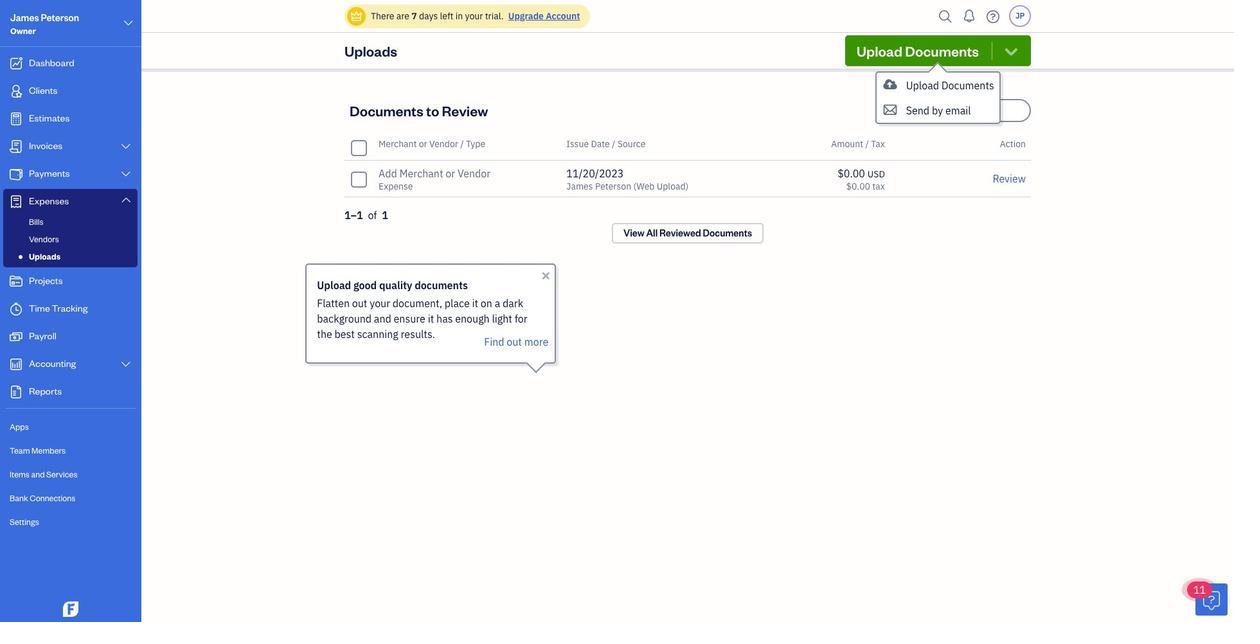 Task type: locate. For each thing, give the bounding box(es) containing it.
0 vertical spatial out
[[352, 297, 367, 310]]

quality
[[379, 279, 412, 292]]

1 vertical spatial $0.00
[[846, 181, 870, 192]]

1 horizontal spatial and
[[374, 312, 391, 325]]

upload documents button up send by email
[[877, 73, 999, 98]]

and
[[374, 312, 391, 325], [31, 469, 45, 479]]

projects link
[[3, 269, 138, 295]]

/ right date
[[612, 138, 615, 150]]

has
[[436, 312, 453, 325]]

upload)
[[657, 181, 689, 192]]

out
[[352, 297, 367, 310], [507, 335, 522, 348]]

background
[[317, 312, 372, 325]]

it left 'has'
[[428, 312, 434, 325]]

source button
[[618, 138, 646, 150]]

0 vertical spatial chevron large down image
[[120, 141, 132, 152]]

1 / from the left
[[460, 138, 464, 150]]

1 horizontal spatial james
[[566, 181, 593, 192]]

chevron large down image up bills link
[[120, 195, 132, 205]]

1 vertical spatial out
[[507, 335, 522, 348]]

payments
[[29, 167, 70, 179]]

2 horizontal spatial /
[[865, 138, 869, 150]]

0 vertical spatial james
[[10, 12, 39, 24]]

chevron large down image for expenses
[[120, 195, 132, 205]]

1 horizontal spatial or
[[446, 167, 455, 180]]

dashboard link
[[3, 51, 138, 77]]

expenses
[[29, 195, 69, 207]]

more
[[524, 335, 548, 348]]

0 horizontal spatial upload
[[317, 279, 351, 292]]

projects
[[29, 274, 63, 287]]

or down merchant or vendor / type
[[446, 167, 455, 180]]

expenses link
[[3, 189, 138, 214]]

upgrade
[[508, 10, 544, 22]]

1 vertical spatial chevron large down image
[[120, 169, 132, 179]]

0 vertical spatial upload
[[857, 42, 902, 60]]

0 vertical spatial uploads
[[344, 42, 397, 60]]

uploads down there
[[344, 42, 397, 60]]

1 vertical spatial peterson
[[595, 181, 631, 192]]

1 vertical spatial chevron large down image
[[120, 195, 132, 205]]

time
[[29, 302, 50, 314]]

0 vertical spatial or
[[419, 138, 427, 150]]

uploads link
[[6, 249, 135, 264]]

1 horizontal spatial your
[[465, 10, 483, 22]]

/ left tax
[[865, 138, 869, 150]]

add
[[379, 167, 397, 180]]

2 / from the left
[[612, 138, 615, 150]]

peterson inside the 'james peterson owner'
[[41, 12, 79, 24]]

settings link
[[3, 511, 138, 533]]

0 vertical spatial your
[[465, 10, 483, 22]]

results.
[[401, 328, 435, 341]]

$0.00 left tax
[[846, 181, 870, 192]]

peterson up dashboard
[[41, 12, 79, 24]]

$0.00 left usd
[[838, 167, 865, 180]]

0 horizontal spatial /
[[460, 138, 464, 150]]

upload documents button
[[845, 35, 1031, 66]]

your down good
[[370, 297, 390, 310]]

chevron large down image down the estimates link
[[120, 141, 132, 152]]

0 vertical spatial vendor
[[429, 138, 458, 150]]

upload documents down search icon
[[857, 42, 979, 60]]

vendor inside "add merchant or vendor expense"
[[458, 167, 491, 180]]

left
[[440, 10, 453, 22]]

send by email button
[[877, 98, 999, 123]]

your inside upload good quality documents flatten out your document, place it on a dark background and ensure it has enough light for the best scanning results. find out more
[[370, 297, 390, 310]]

documents up search text field
[[941, 79, 994, 92]]

2 vertical spatial chevron large down image
[[120, 359, 132, 370]]

$0.00
[[838, 167, 865, 180], [846, 181, 870, 192]]

or
[[419, 138, 427, 150], [446, 167, 455, 180]]

peterson inside 11/20/2023 james peterson (web upload)
[[595, 181, 631, 192]]

documents right reviewed
[[703, 227, 752, 239]]

merchant up add
[[379, 138, 417, 150]]

1 vertical spatial upload documents button
[[877, 73, 999, 98]]

1 vertical spatial upload
[[906, 79, 939, 92]]

james up 'owner' on the left top of the page
[[10, 12, 39, 24]]

view
[[623, 227, 644, 239]]

0 horizontal spatial peterson
[[41, 12, 79, 24]]

timer image
[[8, 303, 24, 316]]

1 horizontal spatial /
[[612, 138, 615, 150]]

1 vertical spatial james
[[566, 181, 593, 192]]

1 vertical spatial vendor
[[458, 167, 491, 180]]

0 horizontal spatial uploads
[[29, 251, 60, 262]]

bank
[[10, 493, 28, 503]]

team
[[10, 445, 30, 456]]

james down "11/20/2023"
[[566, 181, 593, 192]]

0 horizontal spatial your
[[370, 297, 390, 310]]

send by email
[[906, 104, 971, 117]]

0 horizontal spatial out
[[352, 297, 367, 310]]

review down action
[[993, 172, 1026, 185]]

out right find
[[507, 335, 522, 348]]

clients
[[29, 84, 58, 96]]

upload documents inside upload documents dropdown button
[[857, 42, 979, 60]]

chevron large down image for accounting
[[120, 359, 132, 370]]

1 horizontal spatial upload
[[857, 42, 902, 60]]

uploads
[[344, 42, 397, 60], [29, 251, 60, 262]]

are
[[396, 10, 409, 22]]

$0.00 usd $0.00 tax
[[838, 167, 885, 192]]

peterson
[[41, 12, 79, 24], [595, 181, 631, 192]]

0 horizontal spatial it
[[428, 312, 434, 325]]

2 vertical spatial upload
[[317, 279, 351, 292]]

documents down search icon
[[905, 42, 979, 60]]

0 horizontal spatial review
[[442, 102, 488, 120]]

documents left the to
[[350, 102, 423, 120]]

items and services
[[10, 469, 77, 479]]

merchant up expense
[[399, 167, 443, 180]]

and right items
[[31, 469, 45, 479]]

owner
[[10, 26, 36, 36]]

documents
[[415, 279, 468, 292]]

1 vertical spatial or
[[446, 167, 455, 180]]

invoices
[[29, 139, 62, 152]]

reviewed
[[659, 227, 701, 239]]

light
[[492, 312, 512, 325]]

vendor
[[429, 138, 458, 150], [458, 167, 491, 180]]

documents inside upload documents dropdown button
[[905, 42, 979, 60]]

0 vertical spatial chevron large down image
[[122, 15, 134, 31]]

vendor down type button
[[458, 167, 491, 180]]

vendor left type
[[429, 138, 458, 150]]

or inside "add merchant or vendor expense"
[[446, 167, 455, 180]]

client image
[[8, 85, 24, 98]]

reports link
[[3, 379, 138, 406]]

1 horizontal spatial it
[[472, 297, 478, 310]]

1 chevron large down image from the top
[[120, 141, 132, 152]]

0 horizontal spatial james
[[10, 12, 39, 24]]

your
[[465, 10, 483, 22], [370, 297, 390, 310]]

1 horizontal spatial peterson
[[595, 181, 631, 192]]

tracking
[[52, 302, 88, 314]]

merchant
[[379, 138, 417, 150], [399, 167, 443, 180]]

on
[[481, 297, 492, 310]]

in
[[456, 10, 463, 22]]

place
[[445, 297, 470, 310]]

chevron large down image
[[120, 141, 132, 152], [120, 195, 132, 205]]

chevron large down image
[[122, 15, 134, 31], [120, 169, 132, 179], [120, 359, 132, 370]]

uploads down vendors
[[29, 251, 60, 262]]

documents to review
[[350, 102, 488, 120]]

Search text field
[[904, 100, 1030, 121]]

document,
[[393, 297, 442, 310]]

out down good
[[352, 297, 367, 310]]

1 vertical spatial your
[[370, 297, 390, 310]]

or down documents to review at the top of page
[[419, 138, 427, 150]]

documents
[[905, 42, 979, 60], [941, 79, 994, 92], [350, 102, 423, 120], [703, 227, 752, 239]]

upload inside upload good quality documents flatten out your document, place it on a dark background and ensure it has enough light for the best scanning results. find out more
[[317, 279, 351, 292]]

upload documents up email
[[906, 79, 994, 92]]

it left 'on'
[[472, 297, 478, 310]]

upload documents button down search icon
[[845, 35, 1031, 66]]

review
[[442, 102, 488, 120], [993, 172, 1026, 185]]

11 button
[[1187, 582, 1228, 616]]

source
[[618, 138, 646, 150]]

and up scanning
[[374, 312, 391, 325]]

chevron large down image for payments
[[120, 169, 132, 179]]

2 horizontal spatial upload
[[906, 79, 939, 92]]

james
[[10, 12, 39, 24], [566, 181, 593, 192]]

scanning
[[357, 328, 398, 341]]

by
[[932, 104, 943, 117]]

vendors link
[[6, 231, 135, 247]]

peterson down "11/20/2023"
[[595, 181, 631, 192]]

apps link
[[3, 416, 138, 438]]

0 horizontal spatial and
[[31, 469, 45, 479]]

services
[[46, 469, 77, 479]]

1 vertical spatial review
[[993, 172, 1026, 185]]

/ left type
[[460, 138, 464, 150]]

0 vertical spatial review
[[442, 102, 488, 120]]

review right the to
[[442, 102, 488, 120]]

1 vertical spatial and
[[31, 469, 45, 479]]

0 horizontal spatial or
[[419, 138, 427, 150]]

dark
[[503, 297, 523, 310]]

payroll
[[29, 330, 57, 342]]

1 vertical spatial merchant
[[399, 167, 443, 180]]

issue date / source
[[566, 138, 646, 150]]

usd
[[868, 168, 885, 180]]

0 vertical spatial and
[[374, 312, 391, 325]]

1 vertical spatial it
[[428, 312, 434, 325]]

1 vertical spatial uploads
[[29, 251, 60, 262]]

james inside the 'james peterson owner'
[[10, 12, 39, 24]]

your right in
[[465, 10, 483, 22]]

0 vertical spatial peterson
[[41, 12, 79, 24]]

0 vertical spatial upload documents
[[857, 42, 979, 60]]

2 chevron large down image from the top
[[120, 195, 132, 205]]



Task type: vqa. For each thing, say whether or not it's contained in the screenshot.


Task type: describe. For each thing, give the bounding box(es) containing it.
estimate image
[[8, 112, 24, 125]]

amount / tax
[[831, 138, 885, 150]]

send
[[906, 104, 929, 117]]

3 / from the left
[[865, 138, 869, 150]]

upgrade account link
[[506, 10, 580, 22]]

jp
[[1015, 11, 1025, 21]]

connections
[[30, 493, 75, 503]]

chevron large down image for invoices
[[120, 141, 132, 152]]

invoice image
[[8, 140, 24, 153]]

vendors
[[29, 234, 59, 244]]

invoices link
[[3, 134, 138, 160]]

best
[[335, 328, 355, 341]]

to
[[426, 102, 439, 120]]

settings
[[10, 517, 39, 527]]

time tracking link
[[3, 296, 138, 323]]

crown image
[[350, 9, 363, 23]]

flatten
[[317, 297, 350, 310]]

money image
[[8, 330, 24, 343]]

11/20/2023 james peterson (web upload)
[[566, 167, 689, 192]]

(web
[[633, 181, 655, 192]]

main element
[[0, 0, 174, 622]]

days
[[419, 10, 438, 22]]

payment image
[[8, 168, 24, 181]]

search image
[[935, 7, 956, 26]]

freshbooks image
[[60, 602, 81, 617]]

merchant or vendor / type
[[379, 138, 485, 150]]

report image
[[8, 386, 24, 398]]

james inside 11/20/2023 james peterson (web upload)
[[566, 181, 593, 192]]

0 vertical spatial it
[[472, 297, 478, 310]]

resource center badge image
[[1195, 584, 1228, 616]]

type
[[466, 138, 485, 150]]

view all reviewed documents link
[[612, 223, 764, 244]]

and inside upload good quality documents flatten out your document, place it on a dark background and ensure it has enough light for the best scanning results. find out more
[[374, 312, 391, 325]]

chart image
[[8, 358, 24, 371]]

all
[[646, 227, 658, 239]]

account
[[546, 10, 580, 22]]

tax button
[[871, 138, 885, 150]]

estimates
[[29, 112, 70, 124]]

members
[[32, 445, 66, 456]]

0 vertical spatial $0.00
[[838, 167, 865, 180]]

the
[[317, 328, 332, 341]]

chevrondown image
[[1002, 42, 1020, 60]]

11/20/2023
[[566, 167, 624, 180]]

team members
[[10, 445, 66, 456]]

0 vertical spatial upload documents button
[[845, 35, 1031, 66]]

dashboard
[[29, 57, 74, 69]]

email
[[945, 104, 971, 117]]

1
[[382, 209, 388, 222]]

merchant inside "add merchant or vendor expense"
[[399, 167, 443, 180]]

expense
[[379, 181, 413, 192]]

enough
[[455, 312, 490, 325]]

1 horizontal spatial review
[[993, 172, 1026, 185]]

find out more button
[[484, 334, 548, 350]]

trial.
[[485, 10, 504, 22]]

close image
[[540, 268, 552, 283]]

find
[[484, 335, 504, 348]]

apps
[[10, 422, 29, 432]]

1 horizontal spatial out
[[507, 335, 522, 348]]

ensure
[[394, 312, 425, 325]]

bills link
[[6, 214, 135, 229]]

tax
[[872, 181, 885, 192]]

team members link
[[3, 440, 138, 462]]

1–1
[[344, 209, 363, 222]]

project image
[[8, 275, 24, 288]]

go to help image
[[983, 7, 1003, 26]]

1–1 of 1 view all reviewed documents
[[344, 209, 752, 239]]

issue date button
[[566, 138, 610, 150]]

accounting
[[29, 357, 76, 370]]

accounting link
[[3, 352, 138, 378]]

1 horizontal spatial uploads
[[344, 42, 397, 60]]

time tracking
[[29, 302, 88, 314]]

reports
[[29, 385, 62, 397]]

and inside main element
[[31, 469, 45, 479]]

uploads inside main element
[[29, 251, 60, 262]]

notifications image
[[959, 3, 979, 29]]

bank connections link
[[3, 487, 138, 510]]

11
[[1194, 584, 1206, 596]]

payments link
[[3, 161, 138, 188]]

bank connections
[[10, 493, 75, 503]]

your for in
[[465, 10, 483, 22]]

amount
[[831, 138, 863, 150]]

there
[[371, 10, 394, 22]]

1 vertical spatial upload documents
[[906, 79, 994, 92]]

0 vertical spatial merchant
[[379, 138, 417, 150]]

a
[[495, 297, 500, 310]]

your for out
[[370, 297, 390, 310]]

items
[[10, 469, 30, 479]]

good
[[353, 279, 377, 292]]

date
[[591, 138, 610, 150]]

estimates link
[[3, 106, 138, 132]]

upload good quality documents flatten out your document, place it on a dark background and ensure it has enough light for the best scanning results. find out more
[[317, 279, 548, 348]]

documents inside the 1–1 of 1 view all reviewed documents
[[703, 227, 752, 239]]

there are 7 days left in your trial. upgrade account
[[371, 10, 580, 22]]

jp button
[[1009, 5, 1031, 27]]

expense image
[[8, 195, 24, 208]]

7
[[411, 10, 417, 22]]

dashboard image
[[8, 57, 24, 70]]

tax
[[871, 138, 885, 150]]

of
[[368, 209, 377, 222]]

bills
[[29, 217, 43, 227]]

amount button
[[831, 138, 863, 150]]

james peterson owner
[[10, 12, 79, 36]]

clients link
[[3, 78, 138, 105]]

upload inside dropdown button
[[857, 42, 902, 60]]

for
[[515, 312, 527, 325]]



